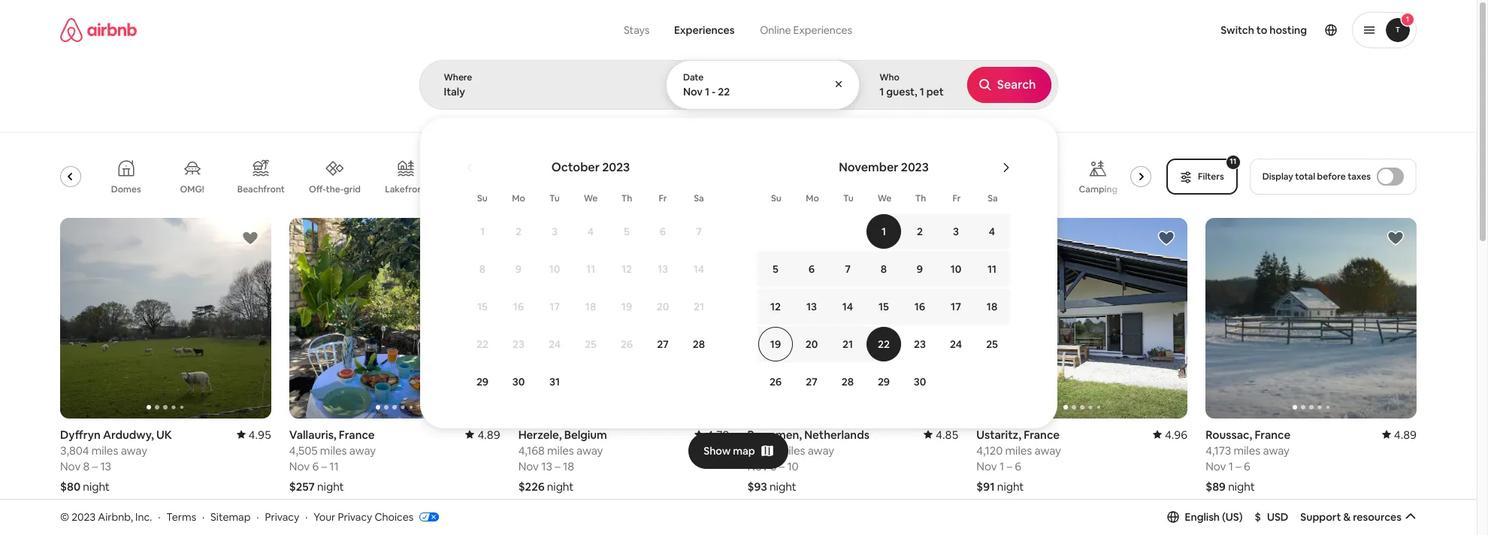 Task type: vqa. For each thing, say whether or not it's contained in the screenshot.


Task type: locate. For each thing, give the bounding box(es) containing it.
2 horizontal spatial 22
[[878, 337, 890, 351]]

amazing down november 2023
[[858, 183, 896, 195]]

map
[[733, 444, 755, 457]]

th down the october 2023
[[621, 192, 632, 204]]

3,804
[[60, 443, 89, 458]]

–
[[92, 459, 98, 473], [321, 459, 327, 473], [779, 459, 785, 473], [1007, 459, 1012, 473], [555, 459, 560, 473], [1236, 459, 1241, 473]]

1 horizontal spatial 4 button
[[974, 213, 1010, 250]]

2 15 from the left
[[879, 300, 889, 313]]

0 horizontal spatial 23
[[513, 337, 525, 351]]

away inside brummen, netherlands 4,229 miles away nov 5 – 10 $93 night
[[808, 443, 834, 458]]

away down belgium
[[576, 443, 603, 458]]

2 sa from the left
[[988, 192, 998, 204]]

night right $93
[[770, 479, 796, 494]]

1 vertical spatial 20 button
[[794, 326, 830, 362]]

miles down ardudwy,
[[91, 443, 118, 458]]

online experiences
[[760, 23, 852, 37]]

– for roussac, france
[[1236, 459, 1241, 473]]

1 su from the left
[[477, 192, 488, 204]]

0 horizontal spatial privacy
[[265, 510, 299, 524]]

experiences up date
[[674, 23, 735, 37]]

miles down roussac,
[[1234, 443, 1261, 458]]

– down ustaritz,
[[1007, 459, 1012, 473]]

1 privacy from the left
[[265, 510, 299, 524]]

0 vertical spatial 14
[[694, 262, 704, 276]]

france right vallauris, at the left bottom of the page
[[339, 427, 375, 442]]

– inside herzele, belgium 4,168 miles away nov 13 – 18 $226 night
[[555, 459, 560, 473]]

nov down 4,120 at the bottom right of the page
[[977, 459, 997, 473]]

4 button down luxe
[[974, 213, 1010, 250]]

miles inside brummen, netherlands 4,229 miles away nov 5 – 10 $93 night
[[778, 443, 805, 458]]

add to wishlist: vallauris, france image
[[470, 229, 488, 247]]

fr right design in the left of the page
[[659, 192, 667, 204]]

night right $80
[[83, 479, 110, 494]]

2 30 from the left
[[914, 375, 926, 389]]

1 vertical spatial 5 button
[[758, 251, 794, 287]]

away for herzele, belgium
[[576, 443, 603, 458]]

21
[[694, 300, 704, 313], [843, 337, 853, 351]]

0 vertical spatial 7
[[696, 225, 702, 238]]

france inside ustaritz, france 4,120 miles away nov 1 – 6 $91 night
[[1024, 427, 1060, 442]]

2023
[[602, 159, 630, 175], [901, 159, 929, 175], [72, 510, 96, 524]]

away
[[121, 443, 147, 458], [349, 443, 376, 458], [808, 443, 834, 458], [1035, 443, 1061, 458], [576, 443, 603, 458], [1263, 443, 1290, 458]]

14
[[694, 262, 704, 276], [842, 300, 853, 313]]

calendar application
[[437, 144, 1488, 439]]

0 horizontal spatial 13 button
[[645, 251, 681, 287]]

france inside vallauris, france 4,505 miles away nov 6 – 11 $257 night
[[339, 427, 375, 442]]

profile element
[[879, 0, 1417, 60]]

16 for first 16 "button" from left
[[513, 300, 524, 313]]

2 down pools
[[917, 225, 923, 238]]

2 – from the left
[[321, 459, 327, 473]]

support
[[1301, 510, 1341, 524]]

5 miles from the left
[[547, 443, 574, 458]]

away right 4,505
[[349, 443, 376, 458]]

night for ustaritz, france 4,120 miles away nov 1 – 6 $91 night
[[997, 479, 1024, 494]]

– down roussac,
[[1236, 459, 1241, 473]]

nov for brummen, netherlands 4,229 miles away nov 5 – 10 $93 night
[[747, 459, 768, 473]]

0 horizontal spatial 24 button
[[537, 326, 573, 362]]

2 24 button from the left
[[938, 326, 974, 362]]

13 button
[[645, 251, 681, 287], [794, 289, 830, 325]]

1 24 from the left
[[549, 337, 561, 351]]

away inside herzele, belgium 4,168 miles away nov 13 – 18 $226 night
[[576, 443, 603, 458]]

guest,
[[886, 85, 917, 98]]

1 horizontal spatial 22
[[718, 85, 730, 98]]

2 29 button from the left
[[866, 364, 902, 400]]

miles inside roussac, france 4,173 miles away nov 1 – 6 $89 night
[[1234, 443, 1261, 458]]

17 button
[[537, 289, 573, 325], [938, 289, 974, 325]]

4 away from the left
[[1035, 443, 1061, 458]]

2 4 button from the left
[[974, 213, 1010, 250]]

– down dyffryn
[[92, 459, 98, 473]]

1 17 from the left
[[549, 300, 560, 313]]

1 night from the left
[[83, 479, 110, 494]]

2023 up design in the left of the page
[[602, 159, 630, 175]]

0 horizontal spatial 12 button
[[609, 251, 645, 287]]

0 horizontal spatial 29
[[476, 375, 489, 389]]

0 horizontal spatial 6 button
[[645, 213, 681, 250]]

2 4.89 from the left
[[1394, 428, 1417, 442]]

november
[[839, 159, 898, 175]]

nov for roussac, france 4,173 miles away nov 1 – 6 $89 night
[[1206, 459, 1226, 473]]

netherlands
[[804, 427, 869, 442]]

1 horizontal spatial 29 button
[[866, 364, 902, 400]]

0 horizontal spatial 7 button
[[681, 213, 717, 250]]

– inside vallauris, france 4,505 miles away nov 6 – 11 $257 night
[[321, 459, 327, 473]]

what can we help you find? tab list
[[611, 15, 747, 45]]

where
[[444, 71, 472, 83]]

2 mo from the left
[[806, 192, 819, 204]]

add to wishlist: roussac, france image
[[1387, 229, 1405, 247]]

miles down brummen,
[[778, 443, 805, 458]]

· right the terms link
[[202, 510, 205, 524]]

· left privacy link
[[256, 510, 259, 524]]

1 vertical spatial 14
[[842, 300, 853, 313]]

5 – from the left
[[555, 459, 560, 473]]

$89
[[1206, 479, 1226, 494]]

5 away from the left
[[576, 443, 603, 458]]

2 th from the left
[[915, 192, 926, 204]]

1 sa from the left
[[694, 192, 704, 204]]

1 horizontal spatial 24
[[950, 337, 962, 351]]

10 for 2nd the 10 button from right
[[549, 262, 560, 276]]

0 horizontal spatial 29 button
[[464, 364, 501, 400]]

30 up 4.85 out of 5 average rating image
[[914, 375, 926, 389]]

– inside ustaritz, france 4,120 miles away nov 1 – 6 $91 night
[[1007, 459, 1012, 473]]

1
[[1406, 14, 1409, 24], [705, 85, 710, 98], [880, 85, 884, 98], [920, 85, 924, 98], [480, 225, 485, 238], [882, 225, 886, 238], [1000, 459, 1004, 473], [1229, 459, 1233, 473]]

0 horizontal spatial 10
[[549, 262, 560, 276]]

5 inside brummen, netherlands 4,229 miles away nov 5 – 10 $93 night
[[770, 459, 777, 473]]

nov for ustaritz, france 4,120 miles away nov 1 – 6 $91 night
[[977, 459, 997, 473]]

roussac, france 4,173 miles away nov 1 – 6 $89 night
[[1206, 428, 1291, 494]]

2 experiences from the left
[[793, 23, 852, 37]]

– down vallauris, at the left bottom of the page
[[321, 459, 327, 473]]

france right ustaritz,
[[1024, 427, 1060, 442]]

1 horizontal spatial 27
[[806, 375, 818, 389]]

0 horizontal spatial 22 button
[[464, 326, 501, 362]]

0 horizontal spatial 20
[[657, 300, 669, 313]]

1 23 from the left
[[513, 337, 525, 351]]

away inside ustaritz, france 4,120 miles away nov 1 – 6 $91 night
[[1035, 443, 1061, 458]]

0 horizontal spatial 19 button
[[609, 289, 645, 325]]

terms
[[166, 510, 196, 524]]

29 for second 29 button from the left
[[878, 375, 890, 389]]

night for roussac, france 4,173 miles away nov 1 – 6 $89 night
[[1228, 479, 1255, 494]]

29 button up netherlands
[[866, 364, 902, 400]]

we left pools
[[878, 192, 892, 204]]

2 10 button from the left
[[938, 251, 974, 287]]

– down brummen,
[[779, 459, 785, 473]]

0 horizontal spatial 17
[[549, 300, 560, 313]]

1 inside 1 dropdown button
[[1406, 14, 1409, 24]]

0 horizontal spatial 8
[[83, 459, 90, 473]]

0 vertical spatial 19 button
[[609, 289, 645, 325]]

miles inside vallauris, france 4,505 miles away nov 6 – 11 $257 night
[[320, 443, 347, 458]]

privacy
[[265, 510, 299, 524], [338, 510, 372, 524]]

amazing for amazing pools
[[858, 183, 896, 195]]

· left "your"
[[305, 510, 308, 524]]

0 horizontal spatial 25 button
[[573, 326, 609, 362]]

night right $89
[[1228, 479, 1255, 494]]

2 25 button from the left
[[974, 326, 1010, 362]]

0 horizontal spatial 9 button
[[501, 251, 537, 287]]

herzele, belgium 4,168 miles away nov 13 – 18 $226 night
[[518, 428, 607, 494]]

0 horizontal spatial sa
[[694, 192, 704, 204]]

0 horizontal spatial 2
[[516, 225, 522, 238]]

nov for herzele, belgium 4,168 miles away nov 13 – 18 $226 night
[[518, 459, 539, 473]]

3 · from the left
[[256, 510, 259, 524]]

night inside herzele, belgium 4,168 miles away nov 13 – 18 $226 night
[[547, 479, 574, 494]]

– inside dyffryn ardudwy, uk 3,804 miles away nov 8 – 13 $80 night
[[92, 459, 98, 473]]

france right roussac,
[[1255, 428, 1291, 442]]

nov down 4,229
[[747, 459, 768, 473]]

0 horizontal spatial 21
[[694, 300, 704, 313]]

3 miles from the left
[[778, 443, 805, 458]]

1 – from the left
[[92, 459, 98, 473]]

(us)
[[1222, 510, 1243, 524]]

miles down vallauris, at the left bottom of the page
[[320, 443, 347, 458]]

nov inside vallauris, france 4,505 miles away nov 6 – 11 $257 night
[[289, 459, 310, 473]]

0 horizontal spatial 20 button
[[645, 289, 681, 325]]

24 button
[[537, 326, 573, 362], [938, 326, 974, 362]]

0 horizontal spatial amazing
[[17, 183, 55, 195]]

views
[[57, 183, 81, 195]]

su left 'lake' on the right
[[771, 192, 782, 204]]

22 button
[[464, 326, 501, 362], [866, 326, 902, 362]]

1 inside roussac, france 4,173 miles away nov 1 – 6 $89 night
[[1229, 459, 1233, 473]]

1 horizontal spatial 14
[[842, 300, 853, 313]]

1 horizontal spatial 17 button
[[938, 289, 974, 325]]

nov down 3,804
[[60, 459, 81, 473]]

27
[[657, 337, 669, 351], [806, 375, 818, 389]]

$80
[[60, 479, 80, 494]]

2 we from the left
[[878, 192, 892, 204]]

2 8 button from the left
[[866, 251, 902, 287]]

away right 4,173
[[1263, 443, 1290, 458]]

miles down ustaritz,
[[1005, 443, 1032, 458]]

4,505
[[289, 443, 318, 458]]

25
[[585, 337, 597, 351], [986, 337, 998, 351]]

0 horizontal spatial 9
[[515, 262, 522, 276]]

nov
[[683, 85, 703, 98], [60, 459, 81, 473], [289, 459, 310, 473], [747, 459, 768, 473], [977, 459, 997, 473], [518, 459, 539, 473], [1206, 459, 1226, 473]]

19 for leftmost 19 'button'
[[621, 300, 632, 313]]

fr
[[659, 192, 667, 204], [953, 192, 961, 204]]

23
[[513, 337, 525, 351], [914, 337, 926, 351]]

0 vertical spatial 13 button
[[645, 251, 681, 287]]

0 horizontal spatial 3 button
[[537, 213, 573, 250]]

4.95
[[248, 427, 271, 442]]

night inside roussac, france 4,173 miles away nov 1 – 6 $89 night
[[1228, 479, 1255, 494]]

· right inc.
[[158, 510, 160, 524]]

1 experiences from the left
[[674, 23, 735, 37]]

1 vertical spatial 6 button
[[794, 251, 830, 287]]

19
[[621, 300, 632, 313], [770, 337, 781, 351]]

1 button down countryside in the top of the page
[[464, 213, 501, 250]]

1 horizontal spatial 15
[[879, 300, 889, 313]]

3 france from the left
[[1255, 428, 1291, 442]]

20 button
[[645, 289, 681, 325], [794, 326, 830, 362]]

away inside roussac, france 4,173 miles away nov 1 – 6 $89 night
[[1263, 443, 1290, 458]]

miles
[[91, 443, 118, 458], [320, 443, 347, 458], [778, 443, 805, 458], [1005, 443, 1032, 458], [547, 443, 574, 458], [1234, 443, 1261, 458]]

1 9 from the left
[[515, 262, 522, 276]]

1 away from the left
[[121, 443, 147, 458]]

night for herzele, belgium 4,168 miles away nov 13 – 18 $226 night
[[547, 479, 574, 494]]

1 horizontal spatial 6 button
[[794, 251, 830, 287]]

night for brummen, netherlands 4,229 miles away nov 5 – 10 $93 night
[[770, 479, 796, 494]]

6 – from the left
[[1236, 459, 1241, 473]]

nov down 4,168
[[518, 459, 539, 473]]

experiences right online
[[793, 23, 852, 37]]

0 horizontal spatial 23 button
[[501, 326, 537, 362]]

mo
[[512, 192, 525, 204], [806, 192, 819, 204]]

1 4.89 from the left
[[478, 427, 500, 442]]

22
[[718, 85, 730, 98], [477, 337, 489, 351], [878, 337, 890, 351]]

1 horizontal spatial 12 button
[[758, 289, 794, 325]]

0 vertical spatial 19
[[621, 300, 632, 313]]

nov for vallauris, france 4,505 miles away nov 6 – 11 $257 night
[[289, 459, 310, 473]]

group
[[17, 147, 1158, 206], [60, 218, 271, 418], [289, 218, 500, 418], [518, 218, 729, 418], [747, 218, 959, 418], [977, 218, 1188, 418], [1206, 218, 1417, 418], [60, 524, 271, 535], [289, 524, 500, 535], [518, 524, 729, 535], [518, 524, 729, 535], [747, 524, 959, 535], [747, 524, 959, 535], [977, 524, 1188, 535], [1206, 524, 1417, 535]]

1 horizontal spatial 11 button
[[974, 251, 1010, 287]]

experiences inside button
[[674, 23, 735, 37]]

23 button
[[501, 326, 537, 362], [902, 326, 938, 362]]

1 16 button from the left
[[501, 289, 537, 325]]

sa up add to wishlist: herzele, belgium icon
[[694, 192, 704, 204]]

away inside vallauris, france 4,505 miles away nov 6 – 11 $257 night
[[349, 443, 376, 458]]

2 fr from the left
[[953, 192, 961, 204]]

luxe
[[956, 183, 976, 195]]

1 horizontal spatial 19
[[770, 337, 781, 351]]

2 miles from the left
[[320, 443, 347, 458]]

2 vertical spatial 5
[[770, 459, 777, 473]]

away down ardudwy,
[[121, 443, 147, 458]]

3 button down luxe
[[938, 213, 974, 250]]

night inside vallauris, france 4,505 miles away nov 6 – 11 $257 night
[[317, 479, 344, 494]]

– inside brummen, netherlands 4,229 miles away nov 5 – 10 $93 night
[[779, 459, 785, 473]]

1 button down amazing pools
[[866, 213, 902, 250]]

choices
[[375, 510, 413, 524]]

brummen, netherlands 4,229 miles away nov 5 – 10 $93 night
[[747, 427, 869, 494]]

1 vertical spatial 28 button
[[830, 364, 866, 400]]

add to wishlist: dyffryn ardudwy, uk image
[[241, 229, 259, 247]]

miles down herzele,
[[547, 443, 574, 458]]

amazing views
[[17, 183, 81, 195]]

1 horizontal spatial 29
[[878, 375, 890, 389]]

30 left 31
[[512, 375, 525, 389]]

su up add to wishlist: vallauris, france icon on the top of the page
[[477, 192, 488, 204]]

1 10 button from the left
[[537, 251, 573, 287]]

nov down date
[[683, 85, 703, 98]]

1 11 button from the left
[[573, 251, 609, 287]]

nov down 4,173
[[1206, 459, 1226, 473]]

2 right add to wishlist: vallauris, france icon on the top of the page
[[516, 225, 522, 238]]

hosting
[[1270, 23, 1307, 37]]

1 horizontal spatial 25 button
[[974, 326, 1010, 362]]

1 vertical spatial 14 button
[[830, 289, 866, 325]]

1 horizontal spatial 21
[[843, 337, 853, 351]]

night inside brummen, netherlands 4,229 miles away nov 5 – 10 $93 night
[[770, 479, 796, 494]]

2 9 from the left
[[917, 262, 923, 276]]

away inside dyffryn ardudwy, uk 3,804 miles away nov 8 – 13 $80 night
[[121, 443, 147, 458]]

– for herzele, belgium
[[555, 459, 560, 473]]

nov inside ustaritz, france 4,120 miles away nov 1 – 6 $91 night
[[977, 459, 997, 473]]

10 for first the 10 button from right
[[951, 262, 962, 276]]

1 inside 'date nov 1 - 22'
[[705, 85, 710, 98]]

1 france from the left
[[339, 427, 375, 442]]

nov down 4,505
[[289, 459, 310, 473]]

miles inside herzele, belgium 4,168 miles away nov 13 – 18 $226 night
[[547, 443, 574, 458]]

away down netherlands
[[808, 443, 834, 458]]

4 button down design in the left of the page
[[573, 213, 609, 250]]

we
[[584, 192, 598, 204], [878, 192, 892, 204]]

3 – from the left
[[779, 459, 785, 473]]

26
[[621, 337, 633, 351], [770, 375, 782, 389]]

1 horizontal spatial su
[[771, 192, 782, 204]]

7 button
[[681, 213, 717, 250], [830, 251, 866, 287]]

sa right luxe
[[988, 192, 998, 204]]

– inside roussac, france 4,173 miles away nov 1 – 6 $89 night
[[1236, 459, 1241, 473]]

france for vallauris, france
[[339, 427, 375, 442]]

31 button
[[537, 364, 573, 400]]

30 button up 4.85 out of 5 average rating image
[[902, 364, 938, 400]]

1 horizontal spatial 9
[[917, 262, 923, 276]]

france for ustaritz, france
[[1024, 427, 1060, 442]]

online experiences link
[[747, 15, 866, 45]]

1 30 button from the left
[[501, 364, 537, 400]]

21 button
[[681, 289, 717, 325], [830, 326, 866, 362]]

0 horizontal spatial 25
[[585, 337, 597, 351]]

1 vertical spatial 19
[[770, 337, 781, 351]]

2 horizontal spatial france
[[1255, 428, 1291, 442]]

2 2 from the left
[[917, 225, 923, 238]]

add to wishlist: ustaritz, france image
[[1158, 229, 1176, 247]]

2 17 button from the left
[[938, 289, 974, 325]]

4.89 for vallauris, france 4,505 miles away nov 6 – 11 $257 night
[[478, 427, 500, 442]]

tu right 'lake' on the right
[[843, 192, 854, 204]]

1 horizontal spatial 18 button
[[974, 289, 1010, 325]]

29 button up 4.89 out of 5 average rating icon
[[464, 364, 501, 400]]

2 16 from the left
[[915, 300, 925, 313]]

1 horizontal spatial 21 button
[[830, 326, 866, 362]]

2 17 from the left
[[951, 300, 961, 313]]

0 horizontal spatial 16
[[513, 300, 524, 313]]

15 for first the 15 button
[[477, 300, 488, 313]]

1 horizontal spatial 16 button
[[902, 289, 938, 325]]

1 horizontal spatial 26
[[770, 375, 782, 389]]

2 2 button from the left
[[902, 213, 938, 250]]

nov inside brummen, netherlands 4,229 miles away nov 5 – 10 $93 night
[[747, 459, 768, 473]]

9 for first 9 button from left
[[515, 262, 522, 276]]

0 horizontal spatial 14
[[694, 262, 704, 276]]

amazing left views
[[17, 183, 55, 195]]

1 horizontal spatial 8
[[479, 262, 486, 276]]

4 · from the left
[[305, 510, 308, 524]]

fr right pools
[[953, 192, 961, 204]]

1 button
[[1352, 12, 1417, 48]]

2 horizontal spatial 18
[[987, 300, 997, 313]]

nov inside herzele, belgium 4,168 miles away nov 13 – 18 $226 night
[[518, 459, 539, 473]]

1 1 button from the left
[[464, 213, 501, 250]]

1 horizontal spatial 17
[[951, 300, 961, 313]]

1 horizontal spatial 14 button
[[830, 289, 866, 325]]

9
[[515, 262, 522, 276], [917, 262, 923, 276]]

11
[[586, 262, 595, 276], [988, 262, 997, 276], [329, 459, 339, 473]]

6 miles from the left
[[1234, 443, 1261, 458]]

1 horizontal spatial 23
[[914, 337, 926, 351]]

3 down play
[[552, 225, 558, 238]]

5 night from the left
[[547, 479, 574, 494]]

1 29 from the left
[[476, 375, 489, 389]]

miles inside ustaritz, france 4,120 miles away nov 1 – 6 $91 night
[[1005, 443, 1032, 458]]

0 vertical spatial 27
[[657, 337, 669, 351]]

0 horizontal spatial 28
[[693, 337, 705, 351]]

1 horizontal spatial france
[[1024, 427, 1060, 442]]

2 22 button from the left
[[866, 326, 902, 362]]

1 16 from the left
[[513, 300, 524, 313]]

4.79 out of 5 average rating image
[[695, 428, 729, 442]]

1 horizontal spatial 8 button
[[866, 251, 902, 287]]

1 30 from the left
[[512, 375, 525, 389]]

0 horizontal spatial 27 button
[[645, 326, 681, 362]]

0 horizontal spatial 11
[[329, 459, 339, 473]]

before
[[1317, 171, 1346, 183]]

away for roussac, france
[[1263, 443, 1290, 458]]

29 for second 29 button from right
[[476, 375, 489, 389]]

2 23 from the left
[[914, 337, 926, 351]]

0 horizontal spatial 4
[[588, 225, 594, 238]]

6 button
[[645, 213, 681, 250], [794, 251, 830, 287]]

privacy right "your"
[[338, 510, 372, 524]]

1 horizontal spatial 28
[[842, 375, 854, 389]]

show map button
[[689, 433, 788, 469]]

3 button down play
[[537, 213, 573, 250]]

2 button down pools
[[902, 213, 938, 250]]

– down herzele,
[[555, 459, 560, 473]]

1 vertical spatial 13 button
[[794, 289, 830, 325]]

18 button
[[573, 289, 609, 325], [974, 289, 1010, 325]]

0 horizontal spatial 2 button
[[501, 213, 537, 250]]

th
[[621, 192, 632, 204], [915, 192, 926, 204]]

1 18 button from the left
[[573, 289, 609, 325]]

tu down "october"
[[549, 192, 560, 204]]

experiences
[[674, 23, 735, 37], [793, 23, 852, 37]]

october
[[552, 159, 600, 175]]

privacy down $257
[[265, 510, 299, 524]]

1 horizontal spatial 30
[[914, 375, 926, 389]]

30 button left 31
[[501, 364, 537, 400]]

2 23 button from the left
[[902, 326, 938, 362]]

1 24 button from the left
[[537, 326, 573, 362]]

night right $91
[[997, 479, 1024, 494]]

2 button right add to wishlist: vallauris, france icon on the top of the page
[[501, 213, 537, 250]]

30 for 2nd 30 button from the right
[[512, 375, 525, 389]]

1 vertical spatial 12
[[770, 300, 781, 313]]

– for vallauris, france
[[321, 459, 327, 473]]

night right $226
[[547, 479, 574, 494]]

2023 right the ©
[[72, 510, 96, 524]]

3 down luxe
[[953, 225, 959, 238]]

1 horizontal spatial 2
[[917, 225, 923, 238]]

we left design in the left of the page
[[584, 192, 598, 204]]

4 – from the left
[[1007, 459, 1012, 473]]

5
[[624, 225, 630, 238], [773, 262, 779, 276], [770, 459, 777, 473]]

14 for leftmost "14" button
[[694, 262, 704, 276]]

6 inside vallauris, france 4,505 miles away nov 6 – 11 $257 night
[[312, 459, 319, 473]]

21 for top 21 button
[[694, 300, 704, 313]]

28
[[693, 337, 705, 351], [842, 375, 854, 389]]

night inside ustaritz, france 4,120 miles away nov 1 – 6 $91 night
[[997, 479, 1024, 494]]

15
[[477, 300, 488, 313], [879, 300, 889, 313]]

off-
[[309, 183, 326, 195]]

2023 up pools
[[901, 159, 929, 175]]

0 horizontal spatial experiences
[[674, 23, 735, 37]]

– for ustaritz, france
[[1007, 459, 1012, 473]]

None search field
[[419, 0, 1488, 439]]

2 night from the left
[[317, 479, 344, 494]]

6 night from the left
[[1228, 479, 1255, 494]]

1 fr from the left
[[659, 192, 667, 204]]

0 horizontal spatial we
[[584, 192, 598, 204]]

18 for first 18 button from the right
[[987, 300, 997, 313]]

1 horizontal spatial fr
[[953, 192, 961, 204]]

0 horizontal spatial 11 button
[[573, 251, 609, 287]]

2 24 from the left
[[950, 337, 962, 351]]

4 night from the left
[[997, 479, 1024, 494]]

3
[[552, 225, 558, 238], [953, 225, 959, 238]]

france inside roussac, france 4,173 miles away nov 1 – 6 $89 night
[[1255, 428, 1291, 442]]

3 away from the left
[[808, 443, 834, 458]]

1 horizontal spatial 4
[[989, 225, 995, 238]]

1 horizontal spatial 10 button
[[938, 251, 974, 287]]

nov inside roussac, france 4,173 miles away nov 1 – 6 $89 night
[[1206, 459, 1226, 473]]

th left luxe
[[915, 192, 926, 204]]

1 horizontal spatial 7
[[845, 262, 851, 276]]

away right 4,120 at the bottom right of the page
[[1035, 443, 1061, 458]]

26 button
[[609, 326, 645, 362], [758, 364, 794, 400]]

1 horizontal spatial 2 button
[[902, 213, 938, 250]]

grid
[[344, 183, 361, 195]]

1 horizontal spatial 24 button
[[938, 326, 974, 362]]

english (us) button
[[1167, 510, 1243, 524]]

3 night from the left
[[770, 479, 796, 494]]

2 11 button from the left
[[974, 251, 1010, 287]]

0 horizontal spatial 26
[[621, 337, 633, 351]]

night right $257
[[317, 479, 344, 494]]

none search field containing october 2023
[[419, 0, 1488, 439]]



Task type: describe. For each thing, give the bounding box(es) containing it.
herzele,
[[518, 428, 562, 442]]

22 for second 22 button from left
[[878, 337, 890, 351]]

experiences tab panel
[[419, 60, 1488, 439]]

10 inside brummen, netherlands 4,229 miles away nov 5 – 10 $93 night
[[787, 459, 799, 473]]

2 3 button from the left
[[938, 213, 974, 250]]

13 inside dyffryn ardudwy, uk 3,804 miles away nov 8 – 13 $80 night
[[100, 459, 111, 473]]

beachfront
[[237, 183, 285, 195]]

castles
[[665, 183, 696, 195]]

0 vertical spatial 5
[[624, 225, 630, 238]]

22 for first 22 button from left
[[477, 337, 489, 351]]

ardudwy,
[[103, 427, 154, 442]]

night inside dyffryn ardudwy, uk 3,804 miles away nov 8 – 13 $80 night
[[83, 479, 110, 494]]

14 for right "14" button
[[842, 300, 853, 313]]

$257
[[289, 479, 315, 494]]

26 for the right 26 button
[[770, 375, 782, 389]]

1 29 button from the left
[[464, 364, 501, 400]]

1 4 from the left
[[588, 225, 594, 238]]

1 horizontal spatial 13 button
[[794, 289, 830, 325]]

1 vertical spatial 12 button
[[758, 289, 794, 325]]

© 2023 airbnb, inc. ·
[[60, 510, 160, 524]]

usd
[[1267, 510, 1288, 524]]

english (us)
[[1185, 510, 1243, 524]]

1 th from the left
[[621, 192, 632, 204]]

inc.
[[135, 510, 152, 524]]

away for vallauris, france
[[349, 443, 376, 458]]

miles for herzele, belgium
[[547, 443, 574, 458]]

1 4 button from the left
[[573, 213, 609, 250]]

terms link
[[166, 510, 196, 524]]

17 for first 17 button from the right
[[951, 300, 961, 313]]

0 vertical spatial 12 button
[[609, 251, 645, 287]]

2 · from the left
[[202, 510, 205, 524]]

1 2 from the left
[[516, 225, 522, 238]]

2 18 button from the left
[[974, 289, 1010, 325]]

1 horizontal spatial 11
[[586, 262, 595, 276]]

$
[[1255, 510, 1261, 524]]

2 privacy from the left
[[338, 510, 372, 524]]

november 2023
[[839, 159, 929, 175]]

who 1 guest, 1 pet
[[880, 71, 944, 98]]

9 for 1st 9 button from the right
[[917, 262, 923, 276]]

-
[[712, 85, 716, 98]]

1 horizontal spatial 7 button
[[830, 251, 866, 287]]

countryside
[[451, 183, 503, 195]]

your privacy choices
[[314, 510, 413, 524]]

1 horizontal spatial 5 button
[[758, 251, 794, 287]]

$226
[[518, 479, 545, 494]]

stays button
[[611, 15, 662, 45]]

16 for first 16 "button" from right
[[915, 300, 925, 313]]

1 horizontal spatial 20
[[806, 337, 818, 351]]

18 for 1st 18 button
[[585, 300, 596, 313]]

ustaritz,
[[977, 427, 1021, 442]]

1 tu from the left
[[549, 192, 560, 204]]

the-
[[326, 183, 344, 195]]

6 inside roussac, france 4,173 miles away nov 1 – 6 $89 night
[[1244, 459, 1250, 473]]

2 9 button from the left
[[902, 251, 938, 287]]

31
[[549, 375, 560, 389]]

display
[[1262, 171, 1293, 183]]

1 3 from the left
[[552, 225, 558, 238]]

english
[[1185, 510, 1220, 524]]

display total before taxes button
[[1250, 159, 1417, 195]]

your privacy choices link
[[314, 510, 439, 525]]

4,168
[[518, 443, 545, 458]]

away for ustaritz, france
[[1035, 443, 1061, 458]]

show
[[704, 444, 731, 457]]

21 for the right 21 button
[[843, 337, 853, 351]]

total
[[1295, 171, 1315, 183]]

pools
[[898, 183, 921, 195]]

1 15 button from the left
[[464, 289, 501, 325]]

1 vertical spatial 5
[[773, 262, 779, 276]]

2 16 button from the left
[[902, 289, 938, 325]]

who
[[880, 71, 900, 83]]

©
[[60, 510, 69, 524]]

airbnb,
[[98, 510, 133, 524]]

0 vertical spatial 12
[[622, 262, 632, 276]]

2 horizontal spatial 11
[[988, 262, 997, 276]]

1 inside ustaritz, france 4,120 miles away nov 1 – 6 $91 night
[[1000, 459, 1004, 473]]

camping
[[1079, 183, 1118, 195]]

vallauris, france 4,505 miles away nov 6 – 11 $257 night
[[289, 427, 376, 494]]

0 vertical spatial 27 button
[[645, 326, 681, 362]]

30 for second 30 button from the left
[[914, 375, 926, 389]]

– for brummen, netherlands
[[779, 459, 785, 473]]

2 15 button from the left
[[866, 289, 902, 325]]

$91
[[977, 479, 995, 494]]

miles for brummen, netherlands
[[778, 443, 805, 458]]

1 vertical spatial 19 button
[[758, 326, 794, 362]]

4.89 out of 5 average rating image
[[466, 427, 500, 442]]

vallauris,
[[289, 427, 336, 442]]

your
[[314, 510, 335, 524]]

0 vertical spatial 5 button
[[609, 213, 645, 250]]

1 vertical spatial 7
[[845, 262, 851, 276]]

2023 for november
[[901, 159, 929, 175]]

france for roussac, france
[[1255, 428, 1291, 442]]

miles for vallauris, france
[[320, 443, 347, 458]]

roussac,
[[1206, 428, 1252, 442]]

1 horizontal spatial 26 button
[[758, 364, 794, 400]]

2 horizontal spatial 8
[[881, 262, 887, 276]]

$93
[[747, 479, 767, 494]]

4,120
[[977, 443, 1003, 458]]

2 4 from the left
[[989, 225, 995, 238]]

stays
[[624, 23, 650, 37]]

4.89 out of 5 average rating image
[[1382, 428, 1417, 442]]

filters button
[[1167, 159, 1238, 195]]

1 8 button from the left
[[464, 251, 501, 287]]

add to wishlist: herzele, belgium image
[[699, 229, 717, 247]]

26 for top 26 button
[[621, 337, 633, 351]]

date nov 1 - 22
[[683, 71, 730, 98]]

amazing pools
[[858, 183, 921, 195]]

sitemap link
[[211, 510, 251, 524]]

4.89 for roussac, france 4,173 miles away nov 1 – 6 $89 night
[[1394, 428, 1417, 442]]

0 vertical spatial 20 button
[[645, 289, 681, 325]]

11 inside vallauris, france 4,505 miles away nov 6 – 11 $257 night
[[329, 459, 339, 473]]

2 tu from the left
[[843, 192, 854, 204]]

1 vertical spatial 28
[[842, 375, 854, 389]]

dyffryn ardudwy, uk 3,804 miles away nov 8 – 13 $80 night
[[60, 427, 172, 494]]

4.79
[[707, 428, 729, 442]]

2 30 button from the left
[[902, 364, 938, 400]]

18 inside herzele, belgium 4,168 miles away nov 13 – 18 $226 night
[[563, 459, 574, 473]]

miles inside dyffryn ardudwy, uk 3,804 miles away nov 8 – 13 $80 night
[[91, 443, 118, 458]]

display total before taxes
[[1262, 171, 1371, 183]]

miles for ustaritz, france
[[1005, 443, 1032, 458]]

taxes
[[1348, 171, 1371, 183]]

1 · from the left
[[158, 510, 160, 524]]

night for vallauris, france 4,505 miles away nov 6 – 11 $257 night
[[317, 479, 344, 494]]

22 inside 'date nov 1 - 22'
[[718, 85, 730, 98]]

13 inside herzele, belgium 4,168 miles away nov 13 – 18 $226 night
[[541, 459, 552, 473]]

4.85
[[936, 427, 959, 442]]

1 we from the left
[[584, 192, 598, 204]]

17 for 1st 17 button
[[549, 300, 560, 313]]

1 horizontal spatial 28 button
[[830, 364, 866, 400]]

2 3 from the left
[[953, 225, 959, 238]]

2023 for october
[[602, 159, 630, 175]]

2023 for ©
[[72, 510, 96, 524]]

4,229
[[747, 443, 776, 458]]

1 3 button from the left
[[537, 213, 573, 250]]

play
[[540, 183, 557, 195]]

0 vertical spatial 6 button
[[645, 213, 681, 250]]

to
[[1257, 23, 1267, 37]]

uk
[[156, 427, 172, 442]]

off-the-grid
[[309, 183, 361, 195]]

1 17 button from the left
[[537, 289, 573, 325]]

2 1 button from the left
[[866, 213, 902, 250]]

1 22 button from the left
[[464, 326, 501, 362]]

4.96 out of 5 average rating image
[[1153, 427, 1188, 442]]

8 inside dyffryn ardudwy, uk 3,804 miles away nov 8 – 13 $80 night
[[83, 459, 90, 473]]

dyffryn
[[60, 427, 101, 442]]

lakefront
[[385, 183, 426, 195]]

0 horizontal spatial 28 button
[[681, 326, 717, 362]]

19 for the bottom 19 'button'
[[770, 337, 781, 351]]

0 horizontal spatial 14 button
[[681, 251, 717, 287]]

4.85 out of 5 average rating image
[[924, 427, 959, 442]]

0 vertical spatial 26 button
[[609, 326, 645, 362]]

1 vertical spatial 27 button
[[794, 364, 830, 400]]

belgium
[[564, 428, 607, 442]]

2 su from the left
[[771, 192, 782, 204]]

1 2 button from the left
[[501, 213, 537, 250]]

4.95 out of 5 average rating image
[[236, 427, 271, 442]]

amazing for amazing views
[[17, 183, 55, 195]]

ustaritz, france 4,120 miles away nov 1 – 6 $91 night
[[977, 427, 1061, 494]]

24 for second 24 button from the right
[[549, 337, 561, 351]]

group containing amazing views
[[17, 147, 1158, 206]]

24 for second 24 button from left
[[950, 337, 962, 351]]

15 for 1st the 15 button from right
[[879, 300, 889, 313]]

brummen,
[[747, 427, 802, 442]]

1 23 button from the left
[[501, 326, 537, 362]]

4,173
[[1206, 443, 1231, 458]]

omg!
[[180, 183, 204, 195]]

experiences button
[[662, 15, 747, 45]]

privacy link
[[265, 510, 299, 524]]

2 25 from the left
[[986, 337, 998, 351]]

1 mo from the left
[[512, 192, 525, 204]]

&
[[1343, 510, 1351, 524]]

miles for roussac, france
[[1234, 443, 1261, 458]]

switch to hosting
[[1221, 23, 1307, 37]]

1 25 from the left
[[585, 337, 597, 351]]

4.96
[[1165, 427, 1188, 442]]

design
[[600, 183, 629, 195]]

october 2023
[[552, 159, 630, 175]]

1 horizontal spatial 20 button
[[794, 326, 830, 362]]

$ usd
[[1255, 510, 1288, 524]]

away for brummen, netherlands
[[808, 443, 834, 458]]

support & resources
[[1301, 510, 1402, 524]]

show map
[[704, 444, 755, 457]]

Where field
[[444, 85, 640, 98]]

filters
[[1198, 171, 1224, 183]]

0 vertical spatial 20
[[657, 300, 669, 313]]

nov inside dyffryn ardudwy, uk 3,804 miles away nov 8 – 13 $80 night
[[60, 459, 81, 473]]

6 inside ustaritz, france 4,120 miles away nov 1 – 6 $91 night
[[1015, 459, 1021, 473]]

sitemap
[[211, 510, 251, 524]]

domes
[[111, 183, 141, 195]]

1 9 button from the left
[[501, 251, 537, 287]]

0 vertical spatial 21 button
[[681, 289, 717, 325]]

1 25 button from the left
[[573, 326, 609, 362]]

nov inside 'date nov 1 - 22'
[[683, 85, 703, 98]]

terms · sitemap · privacy
[[166, 510, 299, 524]]



